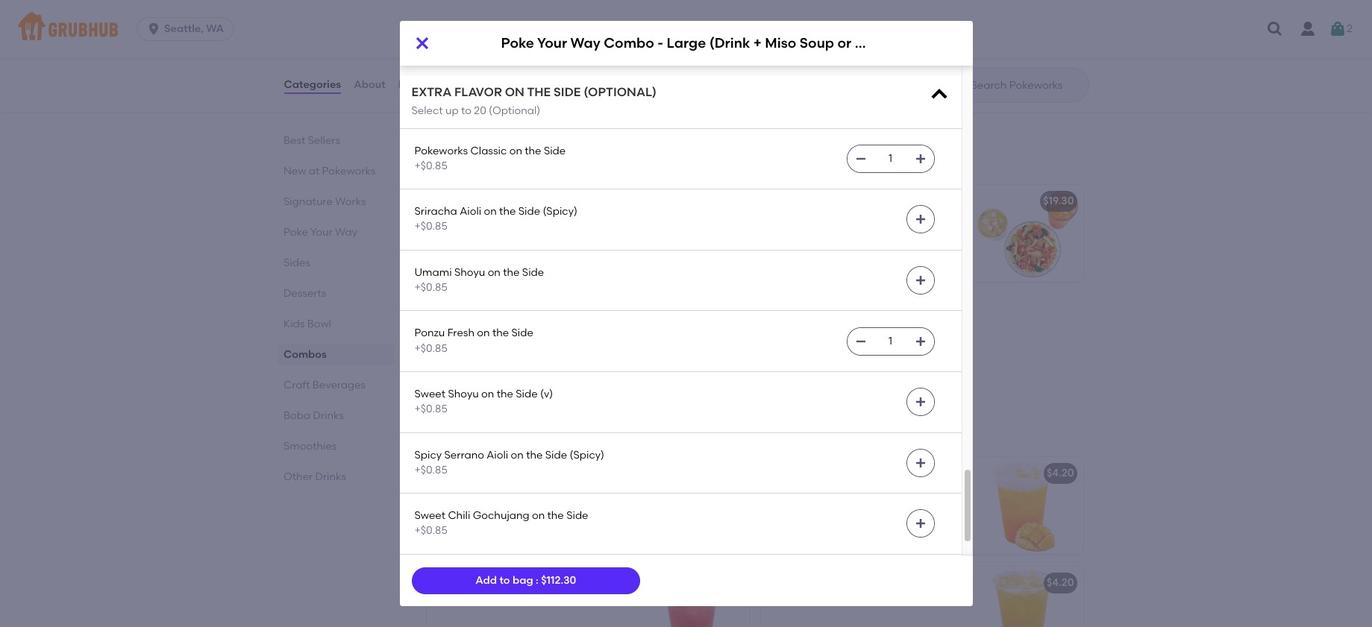 Task type: locate. For each thing, give the bounding box(es) containing it.
side down (v)
[[545, 449, 567, 462]]

poke your way combo - large (drink + miso soup or kettle chips)
[[501, 35, 942, 52], [436, 305, 769, 317]]

1 vertical spatial of
[[596, 326, 606, 339]]

1 vertical spatial combos
[[283, 349, 327, 361]]

0 vertical spatial way
[[571, 35, 601, 52]]

0 horizontal spatial aioli
[[460, 205, 482, 218]]

side for sweet shoyu on the side (v)
[[516, 388, 538, 401]]

0 vertical spatial shoyu
[[455, 266, 485, 279]]

up
[[446, 105, 459, 117], [789, 216, 803, 229]]

kettle inside button
[[673, 195, 703, 208]]

works
[[488, 195, 520, 208], [335, 196, 366, 208]]

1 vertical spatial with
[[870, 216, 891, 229]]

sweet left chili
[[415, 510, 446, 523]]

signature for signature works
[[283, 196, 332, 208]]

on down (optional)
[[510, 144, 522, 157]]

proteins inside three proteins with your choice of mix ins, toppings, and flavor.
[[467, 326, 508, 339]]

side down pokeworks classic on the side +$0.85
[[519, 205, 540, 218]]

+$0.85 inside spicy serrano aioli on the side (spicy) +$0.85
[[415, 464, 448, 477]]

pokeworks down select
[[415, 144, 468, 157]]

0 horizontal spatial ins,
[[456, 341, 472, 354]]

1 vertical spatial chips)
[[705, 195, 739, 208]]

categories
[[284, 78, 341, 91]]

1 +$0.85 from the top
[[415, 160, 448, 172]]

svg image inside seattle, wa button
[[146, 22, 161, 37]]

your
[[537, 35, 567, 52], [310, 226, 332, 239], [463, 305, 486, 317]]

sriracha
[[415, 205, 457, 218]]

2 vertical spatial (drink
[[593, 305, 624, 317]]

1 vertical spatial beverages
[[469, 423, 552, 441]]

$4.20 for strawberry lemonade
[[1047, 577, 1074, 590]]

0 horizontal spatial craft
[[283, 379, 310, 392]]

1 vertical spatial pokeworks
[[415, 144, 468, 157]]

way
[[571, 35, 601, 52], [335, 226, 357, 239], [488, 305, 511, 317]]

the right gochujang at the left bottom
[[548, 510, 564, 523]]

0 horizontal spatial and
[[470, 99, 490, 112]]

2 vertical spatial poke
[[436, 305, 461, 317]]

proteins
[[826, 216, 867, 229], [467, 326, 508, 339]]

0 vertical spatial large
[[667, 35, 706, 52]]

2 vertical spatial miso
[[635, 305, 659, 317]]

chips) inside button
[[705, 195, 739, 208]]

to left 20
[[461, 105, 472, 117]]

tofu
[[492, 53, 513, 66]]

svg image
[[1267, 20, 1285, 38], [413, 34, 431, 52], [915, 153, 927, 165], [915, 214, 927, 226], [855, 336, 867, 348], [915, 397, 927, 408], [915, 457, 927, 469], [915, 518, 927, 530]]

sweet inside sweet shoyu on the side (v) +$0.85
[[415, 388, 446, 401]]

- up three proteins with your choice of mix ins, toppings, and flavor. at the bottom of page
[[554, 305, 558, 317]]

the down pokeworks classic on the side +$0.85
[[499, 205, 516, 218]]

$4.20
[[1047, 467, 1074, 480], [1047, 577, 1074, 590]]

-
[[658, 35, 664, 52], [554, 305, 558, 317]]

the left (v)
[[497, 388, 513, 401]]

soup
[[800, 35, 835, 52], [631, 195, 657, 208], [662, 305, 688, 317]]

5 +$0.85 from the top
[[415, 403, 448, 416]]

shoyu right umami
[[455, 266, 485, 279]]

craft up boba
[[283, 379, 310, 392]]

mango lemonade image
[[971, 458, 1083, 555]]

way down signature works
[[335, 226, 357, 239]]

0 horizontal spatial craft beverages
[[283, 379, 365, 392]]

0 vertical spatial toppings,
[[854, 231, 901, 244]]

1 horizontal spatial proteins
[[826, 216, 867, 229]]

poke up three
[[436, 305, 461, 317]]

up inside mix up to 2 proteins with your choice of base, mix-ins, toppings, and flavor.
[[789, 216, 803, 229]]

the down sriracha aioli on the side (spicy) +$0.85
[[503, 266, 520, 279]]

1 vertical spatial shoyu
[[448, 388, 479, 401]]

2 input item quantity number field from the top
[[874, 328, 907, 355]]

$4.20 button
[[761, 458, 1083, 555], [761, 567, 1083, 628]]

1 horizontal spatial aioli
[[487, 449, 508, 462]]

white
[[539, 53, 566, 66]]

classic
[[549, 99, 585, 112], [471, 144, 507, 157]]

side for sriracha aioli on the side (spicy)
[[519, 205, 540, 218]]

with inside mix up to 2 proteins with your choice of base, mix-ins, toppings, and flavor.
[[870, 216, 891, 229]]

side inside umami shoyu on the side +$0.85
[[522, 266, 544, 279]]

shoyu inside umami shoyu on the side +$0.85
[[455, 266, 485, 279]]

or inside "chicken or tofu with white rice, sweet corn, mandarin orange, edamame, surimi salad, wonton crisps, and pokeworks classic"
[[479, 53, 490, 66]]

pokeworks right at
[[322, 165, 375, 178]]

side up '$112.30'
[[567, 510, 589, 523]]

1 vertical spatial your
[[534, 326, 556, 339]]

up up base,
[[789, 216, 803, 229]]

toppings,
[[854, 231, 901, 244], [475, 341, 522, 354]]

Input item quantity number field
[[874, 145, 907, 172], [874, 328, 907, 355]]

:
[[536, 575, 539, 587]]

and inside three proteins with your choice of mix ins, toppings, and flavor.
[[525, 341, 545, 354]]

0 vertical spatial 2
[[1347, 22, 1353, 35]]

0 vertical spatial craft beverages
[[283, 379, 365, 392]]

1 vertical spatial (drink
[[563, 195, 594, 208]]

umami shoyu on the side +$0.85
[[415, 266, 544, 294]]

up inside extra flavor on the side (optional) select up to 20 (optional)
[[446, 105, 459, 117]]

flavor. inside three proteins with your choice of mix ins, toppings, and flavor.
[[548, 341, 578, 354]]

sweet down mix on the left bottom
[[415, 388, 446, 401]]

of
[[770, 231, 780, 244], [596, 326, 606, 339]]

choice inside three proteins with your choice of mix ins, toppings, and flavor.
[[559, 326, 593, 339]]

proteins up mix-
[[826, 216, 867, 229]]

best
[[283, 134, 305, 147]]

and inside "chicken or tofu with white rice, sweet corn, mandarin orange, edamame, surimi salad, wonton crisps, and pokeworks classic"
[[470, 99, 490, 112]]

1 sweet from the top
[[415, 388, 446, 401]]

1 vertical spatial $4.20
[[1047, 577, 1074, 590]]

1 horizontal spatial choice
[[918, 216, 952, 229]]

the inside sriracha aioli on the side (spicy) +$0.85
[[499, 205, 516, 218]]

the inside umami shoyu on the side +$0.85
[[503, 266, 520, 279]]

the inside pokeworks classic on the side +$0.85
[[525, 144, 542, 157]]

signature down pokeworks classic on the side +$0.85
[[436, 195, 485, 208]]

combos
[[424, 150, 489, 169], [283, 349, 327, 361]]

0 vertical spatial aioli
[[460, 205, 482, 218]]

+$0.85 up sriracha
[[415, 160, 448, 172]]

0 horizontal spatial of
[[596, 326, 606, 339]]

1 horizontal spatial flavor.
[[770, 246, 801, 259]]

combo up three proteins with your choice of mix ins, toppings, and flavor. at the bottom of page
[[513, 305, 552, 317]]

on for sriracha
[[484, 205, 497, 218]]

signature works combo (drink + miso soup or kettle chips)
[[436, 195, 739, 208]]

your inside mix up to 2 proteins with your choice of base, mix-ins, toppings, and flavor.
[[894, 216, 916, 229]]

aioli right sriracha
[[460, 205, 482, 218]]

the down (v)
[[526, 449, 543, 462]]

about
[[354, 78, 386, 91]]

the right the fresh
[[493, 327, 509, 340]]

large left $7.80
[[667, 35, 706, 52]]

0 vertical spatial drinks
[[313, 410, 344, 422]]

of inside mix up to 2 proteins with your choice of base, mix-ins, toppings, and flavor.
[[770, 231, 780, 244]]

+$0.85 down umami
[[415, 281, 448, 294]]

shoyu down mix on the left bottom
[[448, 388, 479, 401]]

svg image
[[1329, 20, 1347, 38], [146, 22, 161, 37], [497, 27, 509, 39], [929, 84, 950, 105], [855, 153, 867, 165], [915, 275, 927, 287], [915, 336, 927, 348]]

1 vertical spatial aioli
[[487, 449, 508, 462]]

drinks for other drinks
[[315, 471, 346, 484]]

base,
[[782, 231, 810, 244]]

combo down pokeworks classic on the side +$0.85
[[522, 195, 560, 208]]

0 horizontal spatial your
[[534, 326, 556, 339]]

to inside mix up to 2 proteins with your choice of base, mix-ins, toppings, and flavor.
[[805, 216, 815, 229]]

ins, right base,
[[835, 231, 851, 244]]

0 vertical spatial classic
[[549, 99, 585, 112]]

signature inside button
[[436, 195, 485, 208]]

1 vertical spatial soup
[[631, 195, 657, 208]]

+ inside button
[[596, 195, 602, 208]]

on inside sriracha aioli on the side (spicy) +$0.85
[[484, 205, 497, 218]]

the inside ponzu fresh on the side +$0.85
[[493, 327, 509, 340]]

flavor
[[455, 85, 502, 99]]

to left bag on the bottom
[[500, 575, 510, 587]]

large
[[667, 35, 706, 52], [561, 305, 591, 317]]

drinks
[[313, 410, 344, 422], [315, 471, 346, 484]]

craft beverages down sweet shoyu on the side (v) +$0.85
[[424, 423, 552, 441]]

2 horizontal spatial and
[[904, 231, 924, 244]]

your up the fresh
[[463, 305, 486, 317]]

miso
[[765, 35, 797, 52], [605, 195, 629, 208], [635, 305, 659, 317]]

shoyu
[[455, 266, 485, 279], [448, 388, 479, 401]]

0 vertical spatial input item quantity number field
[[874, 145, 907, 172]]

shoyu inside sweet shoyu on the side (v) +$0.85
[[448, 388, 479, 401]]

0 horizontal spatial works
[[335, 196, 366, 208]]

2 $4.20 button from the top
[[761, 567, 1083, 628]]

side
[[544, 144, 566, 157], [519, 205, 540, 218], [522, 266, 544, 279], [512, 327, 534, 340], [516, 388, 538, 401], [545, 449, 567, 462], [567, 510, 589, 523]]

drinks right boba
[[313, 410, 344, 422]]

on
[[510, 144, 522, 157], [484, 205, 497, 218], [488, 266, 501, 279], [477, 327, 490, 340], [481, 388, 494, 401], [511, 449, 524, 462], [532, 510, 545, 523]]

ponzu
[[415, 327, 445, 340]]

pokeworks inside pokeworks classic on the side +$0.85
[[415, 144, 468, 157]]

+$0.85 inside pokeworks classic on the side +$0.85
[[415, 160, 448, 172]]

classic down wonton
[[549, 99, 585, 112]]

up down edamame,
[[446, 105, 459, 117]]

$22.65
[[707, 305, 740, 317]]

+$0.85 down ponzu on the left of page
[[415, 342, 448, 355]]

side left (v)
[[516, 388, 538, 401]]

1 horizontal spatial up
[[789, 216, 803, 229]]

1 input item quantity number field from the top
[[874, 145, 907, 172]]

1 vertical spatial 2
[[818, 216, 824, 229]]

0 horizontal spatial kettle
[[673, 195, 703, 208]]

2 vertical spatial your
[[463, 305, 486, 317]]

toppings, inside mix up to 2 proteins with your choice of base, mix-ins, toppings, and flavor.
[[854, 231, 901, 244]]

craft up spicy
[[424, 423, 465, 441]]

on inside sweet shoyu on the side (v) +$0.85
[[481, 388, 494, 401]]

mix-
[[813, 231, 835, 244]]

spicy
[[415, 449, 442, 462]]

to
[[461, 105, 472, 117], [805, 216, 815, 229], [500, 575, 510, 587]]

svg image inside main navigation "navigation"
[[1267, 20, 1285, 38]]

works down pokeworks classic on the side +$0.85
[[488, 195, 520, 208]]

1 vertical spatial ins,
[[456, 341, 472, 354]]

ins,
[[835, 231, 851, 244], [456, 341, 472, 354]]

classic down 20
[[471, 144, 507, 157]]

to inside extra flavor on the side (optional) select up to 20 (optional)
[[461, 105, 472, 117]]

0 horizontal spatial toppings,
[[475, 341, 522, 354]]

0 vertical spatial your
[[894, 216, 916, 229]]

combo inside button
[[522, 195, 560, 208]]

pokeworks
[[493, 99, 546, 112], [415, 144, 468, 157], [322, 165, 375, 178]]

on inside umami shoyu on the side +$0.85
[[488, 266, 501, 279]]

0 horizontal spatial up
[[446, 105, 459, 117]]

on right the fresh
[[477, 327, 490, 340]]

your up white
[[537, 35, 567, 52]]

reviews button
[[398, 58, 441, 112]]

+$0.85 down lilikoi
[[415, 525, 448, 538]]

side inside sweet shoyu on the side (v) +$0.85
[[516, 388, 538, 401]]

to up mix-
[[805, 216, 815, 229]]

sweet for sweet chili gochujang on the side +$0.85
[[415, 510, 446, 523]]

+$0.85 down spicy
[[415, 464, 448, 477]]

sweet for sweet shoyu on the side (v) +$0.85
[[415, 388, 446, 401]]

on for umami
[[488, 266, 501, 279]]

lilikoi green tea image
[[971, 567, 1083, 628]]

combos down 20
[[424, 150, 489, 169]]

side right the fresh
[[512, 327, 534, 340]]

the for sriracha aioli on the side (spicy) +$0.85
[[499, 205, 516, 218]]

0 vertical spatial (spicy)
[[543, 205, 578, 218]]

works down new at pokeworks
[[335, 196, 366, 208]]

(spicy)
[[543, 205, 578, 218], [570, 449, 605, 462]]

chips)
[[898, 35, 942, 52], [705, 195, 739, 208], [736, 305, 769, 317]]

2
[[1347, 22, 1353, 35], [818, 216, 824, 229]]

side down sriracha aioli on the side (spicy) +$0.85
[[522, 266, 544, 279]]

classic inside "chicken or tofu with white rice, sweet corn, mandarin orange, edamame, surimi salad, wonton crisps, and pokeworks classic"
[[549, 99, 585, 112]]

4 +$0.85 from the top
[[415, 342, 448, 355]]

on up lilikoi lemonade
[[511, 449, 524, 462]]

0 horizontal spatial poke
[[283, 226, 308, 239]]

0 vertical spatial poke
[[501, 35, 534, 52]]

0 vertical spatial proteins
[[826, 216, 867, 229]]

2 +$0.85 from the top
[[415, 221, 448, 233]]

and inside mix up to 2 proteins with your choice of base, mix-ins, toppings, and flavor.
[[904, 231, 924, 244]]

0 vertical spatial up
[[446, 105, 459, 117]]

or
[[838, 35, 852, 52], [479, 53, 490, 66], [660, 195, 670, 208], [690, 305, 701, 317]]

signature
[[436, 195, 485, 208], [283, 196, 332, 208]]

- left $7.80
[[658, 35, 664, 52]]

on inside spicy serrano aioli on the side (spicy) +$0.85
[[511, 449, 524, 462]]

on down pokeworks classic on the side +$0.85
[[484, 205, 497, 218]]

$4.20 for lilikoi lemonade
[[1047, 467, 1074, 480]]

on inside 'sweet chili gochujang on the side +$0.85'
[[532, 510, 545, 523]]

pokeworks down surimi at the left of the page
[[493, 99, 546, 112]]

on inside pokeworks classic on the side +$0.85
[[510, 144, 522, 157]]

1 vertical spatial $4.20 button
[[761, 567, 1083, 628]]

1 vertical spatial your
[[310, 226, 332, 239]]

6 +$0.85 from the top
[[415, 464, 448, 477]]

your inside three proteins with your choice of mix ins, toppings, and flavor.
[[534, 326, 556, 339]]

0 vertical spatial sweet
[[415, 388, 446, 401]]

on down ponzu fresh on the side +$0.85
[[481, 388, 494, 401]]

aioli
[[460, 205, 482, 218], [487, 449, 508, 462]]

1 $4.20 button from the top
[[761, 458, 1083, 555]]

categories button
[[283, 58, 342, 112]]

ins, inside mix up to 2 proteins with your choice of base, mix-ins, toppings, and flavor.
[[835, 231, 851, 244]]

0 vertical spatial flavor.
[[770, 246, 801, 259]]

1 vertical spatial poke your way combo - large (drink + miso soup or kettle chips)
[[436, 305, 769, 317]]

choice
[[918, 216, 952, 229], [559, 326, 593, 339]]

the for ponzu fresh on the side +$0.85
[[493, 327, 509, 340]]

mix
[[770, 216, 787, 229]]

beverages up spicy serrano aioli on the side (spicy) +$0.85 at the bottom left of the page
[[469, 423, 552, 441]]

side inside spicy serrano aioli on the side (spicy) +$0.85
[[545, 449, 567, 462]]

1 $4.20 from the top
[[1047, 467, 1074, 480]]

sweet inside 'sweet chili gochujang on the side +$0.85'
[[415, 510, 446, 523]]

your
[[894, 216, 916, 229], [534, 326, 556, 339]]

side inside ponzu fresh on the side +$0.85
[[512, 327, 534, 340]]

1 vertical spatial flavor.
[[548, 341, 578, 354]]

craft beverages
[[283, 379, 365, 392], [424, 423, 552, 441]]

drinks right other
[[315, 471, 346, 484]]

flavor.
[[770, 246, 801, 259], [548, 341, 578, 354]]

lilikoi lemonade button
[[427, 458, 749, 555]]

side inside sriracha aioli on the side (spicy) +$0.85
[[519, 205, 540, 218]]

2 button
[[1329, 16, 1353, 43]]

0 vertical spatial with
[[515, 53, 536, 66]]

proteins right three
[[467, 326, 508, 339]]

way up three proteins with your choice of mix ins, toppings, and flavor. at the bottom of page
[[488, 305, 511, 317]]

1 horizontal spatial and
[[525, 341, 545, 354]]

beverages up boba drinks
[[312, 379, 365, 392]]

1 vertical spatial combo
[[522, 195, 560, 208]]

+
[[736, 32, 743, 45], [754, 35, 762, 52], [596, 195, 602, 208], [627, 305, 633, 317]]

(v)
[[540, 388, 553, 401]]

works inside button
[[488, 195, 520, 208]]

7 +$0.85 from the top
[[415, 525, 448, 538]]

1 horizontal spatial classic
[[549, 99, 585, 112]]

craft beverages up boba drinks
[[283, 379, 365, 392]]

0 horizontal spatial your
[[310, 226, 332, 239]]

your down signature works
[[310, 226, 332, 239]]

strawberry lemonade image
[[637, 567, 749, 628]]

signature down at
[[283, 196, 332, 208]]

on inside ponzu fresh on the side +$0.85
[[477, 327, 490, 340]]

aioli up lilikoi lemonade
[[487, 449, 508, 462]]

(spicy) inside sriracha aioli on the side (spicy) +$0.85
[[543, 205, 578, 218]]

1 vertical spatial drinks
[[315, 471, 346, 484]]

2 vertical spatial kettle
[[703, 305, 733, 317]]

rice,
[[569, 53, 590, 66]]

0 horizontal spatial combos
[[283, 349, 327, 361]]

poke up tofu
[[501, 35, 534, 52]]

main navigation navigation
[[0, 0, 1373, 58]]

the inside spicy serrano aioli on the side (spicy) +$0.85
[[526, 449, 543, 462]]

+$0.85 inside sriracha aioli on the side (spicy) +$0.85
[[415, 221, 448, 233]]

large up three proteins with your choice of mix ins, toppings, and flavor. at the bottom of page
[[561, 305, 591, 317]]

0 vertical spatial to
[[461, 105, 472, 117]]

Search Pokeworks search field
[[970, 78, 1084, 93]]

side inside pokeworks classic on the side +$0.85
[[544, 144, 566, 157]]

about button
[[353, 58, 386, 112]]

1 vertical spatial sweet
[[415, 510, 446, 523]]

+$0.85 up spicy
[[415, 403, 448, 416]]

lilikoi lemonade image
[[637, 458, 749, 555]]

flavor. down base,
[[770, 246, 801, 259]]

edamame,
[[436, 84, 491, 96]]

strawberry lemonade
[[436, 577, 550, 590]]

2 vertical spatial to
[[500, 575, 510, 587]]

on down sriracha aioli on the side (spicy) +$0.85
[[488, 266, 501, 279]]

side down extra flavor on the side (optional) select up to 20 (optional)
[[544, 144, 566, 157]]

the
[[527, 85, 551, 99]]

ins, down the fresh
[[456, 341, 472, 354]]

lemonade for strawberry lemonade
[[495, 577, 550, 590]]

+$0.85 inside 'sweet chili gochujang on the side +$0.85'
[[415, 525, 448, 538]]

1 vertical spatial proteins
[[467, 326, 508, 339]]

2 vertical spatial pokeworks
[[322, 165, 375, 178]]

2 vertical spatial way
[[488, 305, 511, 317]]

signature for signature works combo (drink + miso soup or kettle chips)
[[436, 195, 485, 208]]

2 $4.20 from the top
[[1047, 577, 1074, 590]]

1 vertical spatial large
[[561, 305, 591, 317]]

0 horizontal spatial to
[[461, 105, 472, 117]]

combo up the (optional)
[[604, 35, 654, 52]]

0 horizontal spatial signature
[[283, 196, 332, 208]]

side inside 'sweet chili gochujang on the side +$0.85'
[[567, 510, 589, 523]]

+$0.85 down sriracha
[[415, 221, 448, 233]]

1 horizontal spatial your
[[894, 216, 916, 229]]

other drinks
[[283, 471, 346, 484]]

1 vertical spatial craft beverages
[[424, 423, 552, 441]]

1 horizontal spatial of
[[770, 231, 780, 244]]

1 vertical spatial miso
[[605, 195, 629, 208]]

1 horizontal spatial craft
[[424, 423, 465, 441]]

1 vertical spatial classic
[[471, 144, 507, 157]]

craft
[[283, 379, 310, 392], [424, 423, 465, 441]]

toppings, right mix-
[[854, 231, 901, 244]]

way up rice,
[[571, 35, 601, 52]]

flavor. up (v)
[[548, 341, 578, 354]]

toppings, right mix on the left bottom
[[475, 341, 522, 354]]

1 horizontal spatial soup
[[662, 305, 688, 317]]

combos down kids bowl at the bottom left
[[283, 349, 327, 361]]

svg image inside 2 button
[[1329, 20, 1347, 38]]

the down (optional)
[[525, 144, 542, 157]]

the inside sweet shoyu on the side (v) +$0.85
[[497, 388, 513, 401]]

1 horizontal spatial poke
[[436, 305, 461, 317]]

strawberry
[[436, 577, 492, 590]]

2 sweet from the top
[[415, 510, 446, 523]]

1 vertical spatial kettle
[[673, 195, 703, 208]]

on right gochujang at the left bottom
[[532, 510, 545, 523]]

poke
[[501, 35, 534, 52], [283, 226, 308, 239], [436, 305, 461, 317]]

1 horizontal spatial to
[[500, 575, 510, 587]]

three proteins with your choice of mix ins, toppings, and flavor.
[[436, 326, 606, 354]]

3 +$0.85 from the top
[[415, 281, 448, 294]]

0 vertical spatial pokeworks
[[493, 99, 546, 112]]

poke up the sides
[[283, 226, 308, 239]]

0 vertical spatial $4.20 button
[[761, 458, 1083, 555]]



Task type: vqa. For each thing, say whether or not it's contained in the screenshot.
THE EXTRA
yes



Task type: describe. For each thing, give the bounding box(es) containing it.
side for pokeworks classic on the side
[[544, 144, 566, 157]]

2 vertical spatial combo
[[513, 305, 552, 317]]

signature works combo (drink + miso soup or kettle chips) image
[[637, 185, 749, 282]]

gochujang
[[473, 510, 530, 523]]

flavor. inside mix up to 2 proteins with your choice of base, mix-ins, toppings, and flavor.
[[770, 246, 801, 259]]

bowl
[[307, 318, 331, 331]]

mix up to 2 proteins with your choice of base, mix-ins, toppings, and flavor.
[[770, 216, 952, 259]]

pokeworks classic on the side +$0.85
[[415, 144, 566, 172]]

$112.30
[[541, 575, 577, 587]]

1 horizontal spatial your
[[463, 305, 486, 317]]

add
[[476, 575, 497, 587]]

kids
[[283, 318, 304, 331]]

1 horizontal spatial miso
[[635, 305, 659, 317]]

(drink inside button
[[563, 195, 594, 208]]

or inside signature works combo (drink + miso soup or kettle chips) button
[[660, 195, 670, 208]]

classic inside pokeworks classic on the side +$0.85
[[471, 144, 507, 157]]

shoyu for umami
[[455, 266, 485, 279]]

bag
[[513, 575, 533, 587]]

1 horizontal spatial way
[[488, 305, 511, 317]]

poke your way
[[283, 226, 357, 239]]

miso inside button
[[605, 195, 629, 208]]

(spicy) inside spicy serrano aioli on the side (spicy) +$0.85
[[570, 449, 605, 462]]

with inside three proteins with your choice of mix ins, toppings, and flavor.
[[511, 326, 532, 339]]

smart
[[418, 27, 449, 39]]

0 vertical spatial combo
[[604, 35, 654, 52]]

other
[[283, 471, 313, 484]]

1 horizontal spatial beverages
[[469, 423, 552, 441]]

chicken
[[436, 53, 477, 66]]

lilikoi
[[436, 467, 465, 480]]

new at pokeworks
[[283, 165, 375, 178]]

input item quantity number field for pokeworks classic on the side
[[874, 145, 907, 172]]

2 vertical spatial soup
[[662, 305, 688, 317]]

of inside three proteins with your choice of mix ins, toppings, and flavor.
[[596, 326, 606, 339]]

smoothies
[[283, 440, 337, 453]]

side for ponzu fresh on the side
[[512, 327, 534, 340]]

1 horizontal spatial -
[[658, 35, 664, 52]]

lemonade for lilikoi lemonade
[[467, 467, 522, 480]]

add to bag : $112.30
[[476, 575, 577, 587]]

water
[[451, 27, 482, 39]]

+$0.85 inside sweet shoyu on the side (v) +$0.85
[[415, 403, 448, 416]]

boba
[[283, 410, 310, 422]]

sweet chili gochujang on the side +$0.85
[[415, 510, 589, 538]]

0 horizontal spatial pokeworks
[[322, 165, 375, 178]]

2 inside mix up to 2 proteins with your choice of base, mix-ins, toppings, and flavor.
[[818, 216, 824, 229]]

orange,
[[548, 69, 588, 81]]

aioli inside sriracha aioli on the side (spicy) +$0.85
[[460, 205, 482, 218]]

best sellers
[[283, 134, 340, 147]]

mandarin
[[496, 69, 546, 81]]

chicken or tofu with white rice, sweet corn, mandarin orange, edamame, surimi salad, wonton crisps, and pokeworks classic
[[436, 53, 598, 112]]

new
[[283, 165, 306, 178]]

wonton
[[560, 84, 598, 96]]

ins, inside three proteins with your choice of mix ins, toppings, and flavor.
[[456, 341, 472, 354]]

1 horizontal spatial craft beverages
[[424, 423, 552, 441]]

$19.30
[[1044, 195, 1074, 208]]

on for sweet
[[481, 388, 494, 401]]

1 vertical spatial -
[[554, 305, 558, 317]]

shoyu for sweet
[[448, 388, 479, 401]]

fresh
[[448, 327, 475, 340]]

on
[[505, 85, 525, 99]]

1 horizontal spatial large
[[667, 35, 706, 52]]

extra flavor on the side (optional) select up to 20 (optional)
[[412, 85, 657, 117]]

works for signature works
[[335, 196, 366, 208]]

seattle, wa button
[[137, 17, 240, 41]]

extra
[[412, 85, 452, 99]]

pokeworks inside "chicken or tofu with white rice, sweet corn, mandarin orange, edamame, surimi salad, wonton crisps, and pokeworks classic"
[[493, 99, 546, 112]]

aioli inside spicy serrano aioli on the side (spicy) +$0.85
[[487, 449, 508, 462]]

sides
[[283, 257, 310, 269]]

side
[[554, 85, 581, 99]]

strawberry lemonade button
[[427, 567, 749, 628]]

1 vertical spatial poke
[[283, 226, 308, 239]]

soup inside button
[[631, 195, 657, 208]]

$4.20 button for strawberry lemonade
[[761, 567, 1083, 628]]

2 horizontal spatial kettle
[[855, 35, 895, 52]]

0 horizontal spatial large
[[561, 305, 591, 317]]

2 vertical spatial chips)
[[736, 305, 769, 317]]

sweet shoyu on the side (v) +$0.85
[[415, 388, 553, 416]]

corn,
[[468, 69, 493, 81]]

sellers
[[308, 134, 340, 147]]

search icon image
[[948, 76, 965, 94]]

wa
[[206, 22, 224, 35]]

0 vertical spatial chips)
[[898, 35, 942, 52]]

desserts
[[283, 287, 326, 300]]

choice inside mix up to 2 proteins with your choice of base, mix-ins, toppings, and flavor.
[[918, 216, 952, 229]]

sriracha aioli on the side (spicy) +$0.85
[[415, 205, 578, 233]]

lilikoi lemonade
[[436, 467, 522, 480]]

signature works
[[283, 196, 366, 208]]

the inside 'sweet chili gochujang on the side +$0.85'
[[548, 510, 564, 523]]

chili
[[448, 510, 470, 523]]

side for umami shoyu on the side
[[522, 266, 544, 279]]

proteins inside mix up to 2 proteins with your choice of base, mix-ins, toppings, and flavor.
[[826, 216, 867, 229]]

umami
[[415, 266, 452, 279]]

$7.80
[[711, 32, 736, 45]]

salad,
[[527, 84, 557, 96]]

(optional)
[[489, 105, 541, 117]]

1 horizontal spatial combos
[[424, 150, 489, 169]]

1 vertical spatial craft
[[424, 423, 465, 441]]

1 horizontal spatial kettle
[[703, 305, 733, 317]]

mix
[[436, 341, 453, 354]]

0 vertical spatial (drink
[[710, 35, 750, 52]]

kids bowl
[[283, 318, 331, 331]]

works for signature works combo (drink + miso soup or kettle chips)
[[488, 195, 520, 208]]

2 inside 2 button
[[1347, 22, 1353, 35]]

ponzu fresh on the side +$0.85
[[415, 327, 534, 355]]

select
[[412, 105, 443, 117]]

$4.20 button for lilikoi lemonade
[[761, 458, 1083, 555]]

(optional)
[[584, 85, 657, 99]]

boba drinks
[[283, 410, 344, 422]]

the for sweet shoyu on the side (v) +$0.85
[[497, 388, 513, 401]]

0 horizontal spatial way
[[335, 226, 357, 239]]

poke your way combo - large (drink + miso soup or kettle chips) image
[[637, 295, 749, 392]]

crisps,
[[436, 99, 468, 112]]

2 horizontal spatial poke
[[501, 35, 534, 52]]

at
[[308, 165, 319, 178]]

on for pokeworks
[[510, 144, 522, 157]]

with inside "chicken or tofu with white rice, sweet corn, mandarin orange, edamame, surimi salad, wonton crisps, and pokeworks classic"
[[515, 53, 536, 66]]

2 horizontal spatial way
[[571, 35, 601, 52]]

kids bowl image
[[637, 23, 749, 120]]

$7.80 +
[[711, 32, 743, 45]]

seattle, wa
[[164, 22, 224, 35]]

sweet
[[436, 69, 465, 81]]

0 horizontal spatial beverages
[[312, 379, 365, 392]]

20
[[474, 105, 486, 117]]

input item quantity number field for ponzu fresh on the side
[[874, 328, 907, 355]]

drinks for boba drinks
[[313, 410, 344, 422]]

spicy serrano aioli on the side (spicy) +$0.85
[[415, 449, 605, 477]]

surimi
[[494, 84, 524, 96]]

reviews
[[398, 78, 440, 91]]

poke your way combo - regular (drink + miso soup or kettle chips) image
[[971, 185, 1083, 282]]

serrano
[[444, 449, 484, 462]]

signature works combo (drink + miso soup or kettle chips) button
[[427, 185, 749, 282]]

0 vertical spatial poke your way combo - large (drink + miso soup or kettle chips)
[[501, 35, 942, 52]]

+$0.85 inside umami shoyu on the side +$0.85
[[415, 281, 448, 294]]

three
[[436, 326, 465, 339]]

toppings, inside three proteins with your choice of mix ins, toppings, and flavor.
[[475, 341, 522, 354]]

0 vertical spatial your
[[537, 35, 567, 52]]

0 vertical spatial miso
[[765, 35, 797, 52]]

seattle,
[[164, 22, 204, 35]]

on for ponzu
[[477, 327, 490, 340]]

0 vertical spatial soup
[[800, 35, 835, 52]]

+$0.85 inside ponzu fresh on the side +$0.85
[[415, 342, 448, 355]]

the for umami shoyu on the side +$0.85
[[503, 266, 520, 279]]

the for pokeworks classic on the side +$0.85
[[525, 144, 542, 157]]

smart water
[[418, 27, 482, 39]]



